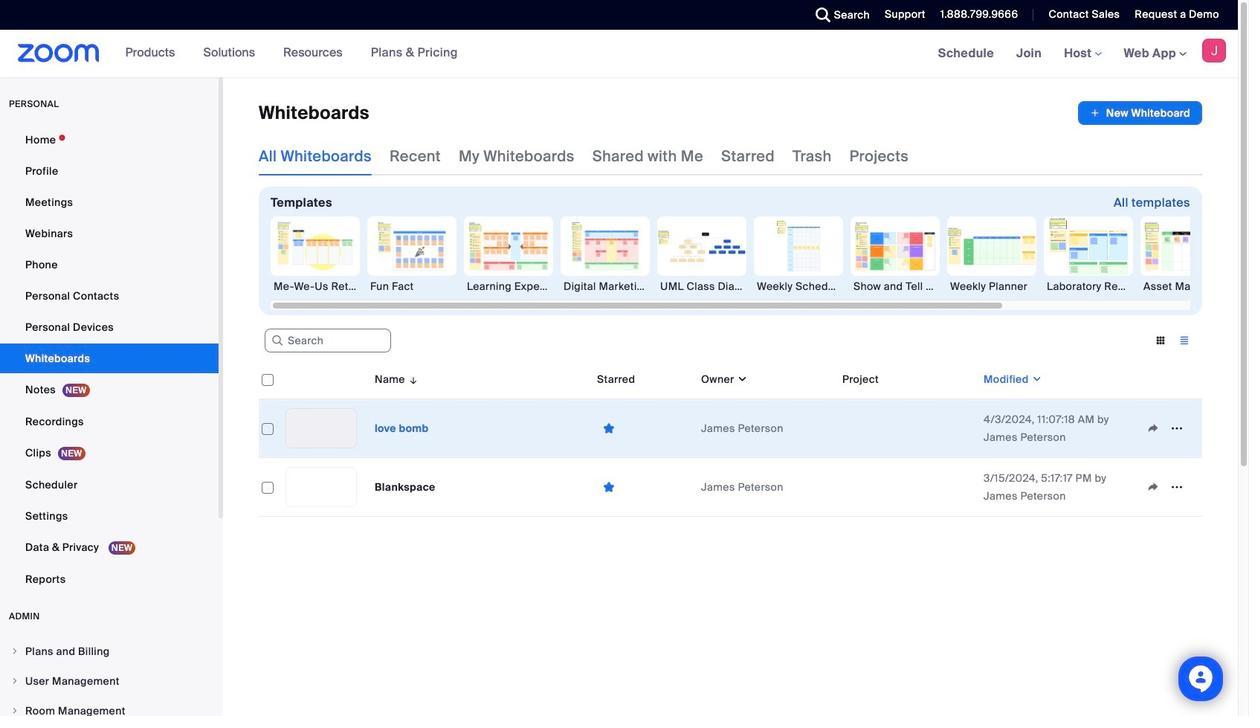 Task type: describe. For each thing, give the bounding box(es) containing it.
love bomb element
[[375, 422, 429, 435]]

add image
[[1090, 106, 1101, 121]]

cell for more options for blankspace image
[[837, 458, 978, 517]]

me-we-us retrospective element
[[271, 279, 360, 294]]

learning experience canvas element
[[464, 279, 553, 294]]

digital marketing canvas element
[[561, 279, 650, 294]]

click to unstar the whiteboard blankspace image
[[597, 480, 621, 494]]

right image for 1st menu item from the top of the admin menu menu at the left of the page
[[10, 647, 19, 656]]

meetings navigation
[[927, 30, 1239, 78]]

arrow down image
[[405, 370, 419, 388]]

1 vertical spatial application
[[259, 360, 1214, 528]]

right image for 1st menu item from the bottom of the admin menu menu at the left of the page
[[10, 707, 19, 716]]

down image
[[735, 372, 748, 387]]

thumbnail of blankspace image
[[286, 468, 356, 507]]

more options for blankspace image
[[1166, 481, 1190, 494]]

grid mode, not selected image
[[1149, 334, 1173, 347]]

blankspace element
[[375, 481, 436, 494]]

love bomb, modified at apr 03, 2024 by james peterson, link image
[[286, 408, 357, 449]]



Task type: vqa. For each thing, say whether or not it's contained in the screenshot.
Add to Google Calendar IMAGE
no



Task type: locate. For each thing, give the bounding box(es) containing it.
laboratory report element
[[1044, 279, 1134, 294]]

cell
[[837, 399, 978, 458], [837, 458, 978, 517]]

1 cell from the top
[[837, 399, 978, 458]]

application
[[1079, 101, 1203, 125], [259, 360, 1214, 528]]

1 vertical spatial right image
[[10, 677, 19, 686]]

1 menu item from the top
[[0, 638, 219, 666]]

admin menu menu
[[0, 638, 219, 716]]

cell for more options for love bomb icon
[[837, 399, 978, 458]]

2 vertical spatial right image
[[10, 707, 19, 716]]

0 vertical spatial menu item
[[0, 638, 219, 666]]

zoom logo image
[[18, 44, 99, 62]]

0 vertical spatial application
[[1079, 101, 1203, 125]]

1 vertical spatial menu item
[[0, 667, 219, 696]]

2 vertical spatial menu item
[[0, 697, 219, 716]]

1 right image from the top
[[10, 647, 19, 656]]

show and tell with a twist element
[[851, 279, 940, 294]]

banner
[[0, 30, 1239, 78]]

2 menu item from the top
[[0, 667, 219, 696]]

3 right image from the top
[[10, 707, 19, 716]]

uml class diagram element
[[658, 279, 747, 294]]

2 right image from the top
[[10, 677, 19, 686]]

0 vertical spatial right image
[[10, 647, 19, 656]]

click to unstar the whiteboard love bomb image
[[597, 421, 621, 436]]

product information navigation
[[114, 30, 469, 77]]

weekly schedule element
[[754, 279, 844, 294]]

profile picture image
[[1203, 39, 1227, 62]]

2 cell from the top
[[837, 458, 978, 517]]

personal menu menu
[[0, 125, 219, 596]]

tabs of all whiteboard page tab list
[[259, 137, 909, 176]]

right image
[[10, 647, 19, 656], [10, 677, 19, 686], [10, 707, 19, 716]]

3 menu item from the top
[[0, 697, 219, 716]]

fun fact element
[[367, 279, 457, 294]]

Search text field
[[265, 329, 391, 353]]

list mode, selected image
[[1173, 334, 1197, 347]]

thumbnail of love bomb image
[[286, 409, 356, 448]]

asset management element
[[1141, 279, 1230, 294]]

menu item
[[0, 638, 219, 666], [0, 667, 219, 696], [0, 697, 219, 716]]

more options for love bomb image
[[1166, 422, 1190, 435]]

weekly planner element
[[948, 279, 1037, 294]]

right image for 2nd menu item from the top of the admin menu menu at the left of the page
[[10, 677, 19, 686]]



